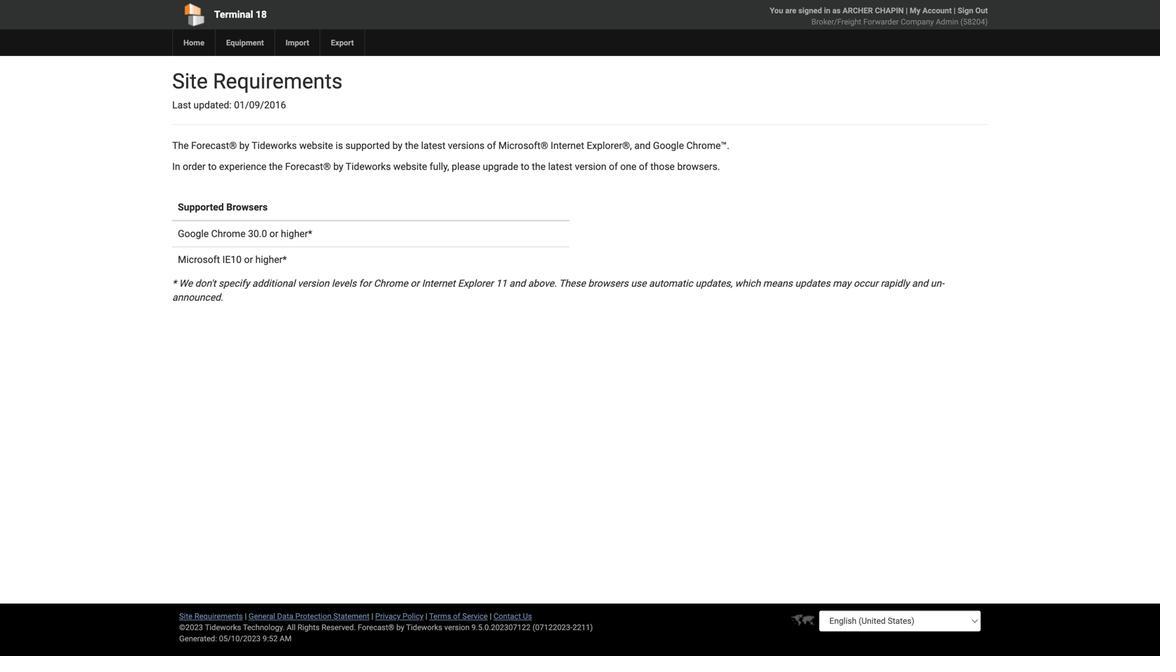 Task type: describe. For each thing, give the bounding box(es) containing it.
levels
[[332, 278, 356, 289]]

as
[[832, 6, 841, 15]]

ie10
[[222, 254, 242, 266]]

the
[[172, 140, 189, 152]]

| left sign
[[954, 6, 956, 15]]

policy
[[403, 612, 424, 621]]

1 horizontal spatial and
[[634, 140, 651, 152]]

experience
[[219, 161, 267, 173]]

technology.
[[243, 623, 285, 633]]

export
[[331, 38, 354, 47]]

upgrade
[[483, 161, 518, 173]]

out
[[975, 6, 988, 15]]

forwarder
[[863, 17, 899, 26]]

occur
[[854, 278, 878, 289]]

*
[[172, 278, 176, 289]]

protection
[[295, 612, 331, 621]]

versions
[[448, 140, 485, 152]]

those
[[650, 161, 675, 173]]

don't
[[195, 278, 216, 289]]

1 vertical spatial forecast®
[[285, 161, 331, 173]]

contact
[[494, 612, 521, 621]]

supported
[[178, 202, 224, 213]]

by right supported
[[392, 140, 402, 152]]

chapin
[[875, 6, 904, 15]]

2 horizontal spatial version
[[575, 161, 607, 173]]

announced.
[[172, 292, 223, 303]]

which
[[735, 278, 761, 289]]

account
[[923, 6, 952, 15]]

1 horizontal spatial or
[[270, 228, 278, 240]]

general data protection statement link
[[249, 612, 370, 621]]

forecast® inside the site requirements | general data protection statement | privacy policy | terms of service | contact us ©2023 tideworks technology. all rights reserved. forecast® by tideworks version 9.5.0.202307122 (07122023-2211) generated: 05/10/2023 9:52 am
[[358, 623, 394, 633]]

browsers
[[588, 278, 628, 289]]

0 vertical spatial website
[[299, 140, 333, 152]]

0 vertical spatial higher*
[[281, 228, 312, 240]]

us
[[523, 612, 532, 621]]

are
[[785, 6, 796, 15]]

| right policy
[[425, 612, 427, 621]]

of inside the site requirements | general data protection statement | privacy policy | terms of service | contact us ©2023 tideworks technology. all rights reserved. forecast® by tideworks version 9.5.0.202307122 (07122023-2211) generated: 05/10/2023 9:52 am
[[453, 612, 460, 621]]

| left privacy
[[371, 612, 373, 621]]

1 to from the left
[[208, 161, 217, 173]]

data
[[277, 612, 293, 621]]

©2023 tideworks
[[179, 623, 241, 633]]

equipment
[[226, 38, 264, 47]]

sign out link
[[958, 6, 988, 15]]

additional
[[252, 278, 295, 289]]

updates
[[795, 278, 830, 289]]

admin
[[936, 17, 959, 26]]

contact us link
[[494, 612, 532, 621]]

05/10/2023
[[219, 635, 261, 644]]

in
[[172, 161, 180, 173]]

by inside the site requirements | general data protection statement | privacy policy | terms of service | contact us ©2023 tideworks technology. all rights reserved. forecast® by tideworks version 9.5.0.202307122 (07122023-2211) generated: 05/10/2023 9:52 am
[[396, 623, 404, 633]]

site for site requirements | general data protection statement | privacy policy | terms of service | contact us ©2023 tideworks technology. all rights reserved. forecast® by tideworks version 9.5.0.202307122 (07122023-2211) generated: 05/10/2023 9:52 am
[[179, 612, 193, 621]]

generated:
[[179, 635, 217, 644]]

or inside "* we don't specify additional version levels for chrome or internet explorer 11 and above. these browsers use automatic updates, which means updates may occur rapidly and un- announced."
[[410, 278, 419, 289]]

you
[[770, 6, 783, 15]]

my account link
[[910, 6, 952, 15]]

we
[[179, 278, 193, 289]]

above.
[[528, 278, 557, 289]]

my
[[910, 6, 921, 15]]

2211)
[[573, 623, 593, 633]]

home link
[[172, 29, 215, 56]]

specify
[[218, 278, 250, 289]]

site for site requirements last updated: 01/09/2016
[[172, 69, 208, 94]]

these
[[559, 278, 586, 289]]

terminal
[[214, 9, 253, 20]]

google chrome 30.0 or higher*
[[178, 228, 312, 240]]

microsoft
[[178, 254, 220, 266]]

0 horizontal spatial and
[[509, 278, 526, 289]]

un-
[[931, 278, 944, 289]]

general
[[249, 612, 275, 621]]

sign
[[958, 6, 973, 15]]

explorer
[[458, 278, 493, 289]]

equipment link
[[215, 29, 274, 56]]

(58204)
[[960, 17, 988, 26]]

the forecast® by tideworks website is supported by the latest versions of microsoft® internet explorer®, and google chrome™.
[[172, 140, 730, 152]]

may
[[833, 278, 851, 289]]

broker/freight
[[811, 17, 862, 26]]

of left one
[[609, 161, 618, 173]]

0 vertical spatial forecast®
[[191, 140, 237, 152]]

fully,
[[430, 161, 449, 173]]

requirements for site requirements last updated: 01/09/2016
[[213, 69, 343, 94]]



Task type: vqa. For each thing, say whether or not it's contained in the screenshot.
VERSIONS
yes



Task type: locate. For each thing, give the bounding box(es) containing it.
the down "microsoft®"
[[532, 161, 546, 173]]

1 vertical spatial or
[[244, 254, 253, 266]]

google up microsoft
[[178, 228, 209, 240]]

of up upgrade
[[487, 140, 496, 152]]

forecast® right the experience
[[285, 161, 331, 173]]

1 horizontal spatial internet
[[551, 140, 584, 152]]

archer
[[843, 6, 873, 15]]

1 vertical spatial website
[[393, 161, 427, 173]]

browsers
[[226, 202, 268, 213]]

tideworks
[[252, 140, 297, 152], [346, 161, 391, 173], [406, 623, 442, 633]]

* we don't specify additional version levels for chrome or internet explorer 11 and above. these browsers use automatic updates, which means updates may occur rapidly and un- announced.
[[172, 278, 944, 303]]

home
[[183, 38, 204, 47]]

2 vertical spatial or
[[410, 278, 419, 289]]

supported browsers
[[178, 202, 268, 213]]

requirements inside the site requirements | general data protection statement | privacy policy | terms of service | contact us ©2023 tideworks technology. all rights reserved. forecast® by tideworks version 9.5.0.202307122 (07122023-2211) generated: 05/10/2023 9:52 am
[[194, 612, 243, 621]]

rapidly
[[881, 278, 910, 289]]

version down explorer®, on the top right
[[575, 161, 607, 173]]

microsoft ie10 or higher*
[[178, 254, 287, 266]]

1 horizontal spatial to
[[521, 161, 529, 173]]

terminal 18 link
[[172, 0, 500, 29]]

0 horizontal spatial version
[[298, 278, 329, 289]]

and left un-
[[912, 278, 928, 289]]

website left is
[[299, 140, 333, 152]]

version
[[575, 161, 607, 173], [298, 278, 329, 289], [444, 623, 470, 633]]

1 horizontal spatial google
[[653, 140, 684, 152]]

latest up fully,
[[421, 140, 445, 152]]

|
[[906, 6, 908, 15], [954, 6, 956, 15], [245, 612, 247, 621], [371, 612, 373, 621], [425, 612, 427, 621], [490, 612, 492, 621]]

to right order
[[208, 161, 217, 173]]

higher*
[[281, 228, 312, 240], [255, 254, 287, 266]]

browsers.
[[677, 161, 720, 173]]

version inside "* we don't specify additional version levels for chrome or internet explorer 11 and above. these browsers use automatic updates, which means updates may occur rapidly and un- announced."
[[298, 278, 329, 289]]

site up generated:
[[179, 612, 193, 621]]

1 horizontal spatial latest
[[548, 161, 572, 173]]

internet
[[551, 140, 584, 152], [422, 278, 455, 289]]

latest
[[421, 140, 445, 152], [548, 161, 572, 173]]

1 vertical spatial tideworks
[[346, 161, 391, 173]]

2 vertical spatial tideworks
[[406, 623, 442, 633]]

in order to experience the forecast® by tideworks website fully, please upgrade to the latest version of one of those browsers.
[[172, 161, 720, 173]]

(07122023-
[[533, 623, 573, 633]]

all
[[287, 623, 296, 633]]

1 horizontal spatial the
[[405, 140, 419, 152]]

order
[[183, 161, 206, 173]]

site requirements | general data protection statement | privacy policy | terms of service | contact us ©2023 tideworks technology. all rights reserved. forecast® by tideworks version 9.5.0.202307122 (07122023-2211) generated: 05/10/2023 9:52 am
[[179, 612, 593, 644]]

means
[[763, 278, 793, 289]]

forecast® up order
[[191, 140, 237, 152]]

11
[[496, 278, 507, 289]]

0 vertical spatial google
[[653, 140, 684, 152]]

1 vertical spatial version
[[298, 278, 329, 289]]

0 horizontal spatial internet
[[422, 278, 455, 289]]

chrome
[[211, 228, 246, 240], [374, 278, 408, 289]]

use
[[631, 278, 647, 289]]

company
[[901, 17, 934, 26]]

0 vertical spatial tideworks
[[252, 140, 297, 152]]

2 horizontal spatial the
[[532, 161, 546, 173]]

| left general
[[245, 612, 247, 621]]

2 horizontal spatial forecast®
[[358, 623, 394, 633]]

2 vertical spatial forecast®
[[358, 623, 394, 633]]

the up in order to experience the forecast® by tideworks website fully, please upgrade to the latest version of one of those browsers.
[[405, 140, 419, 152]]

of right one
[[639, 161, 648, 173]]

microsoft®
[[498, 140, 548, 152]]

google
[[653, 140, 684, 152], [178, 228, 209, 240]]

chrome inside "* we don't specify additional version levels for chrome or internet explorer 11 and above. these browsers use automatic updates, which means updates may occur rapidly and un- announced."
[[374, 278, 408, 289]]

of
[[487, 140, 496, 152], [609, 161, 618, 173], [639, 161, 648, 173], [453, 612, 460, 621]]

the right the experience
[[269, 161, 283, 173]]

requirements for site requirements | general data protection statement | privacy policy | terms of service | contact us ©2023 tideworks technology. all rights reserved. forecast® by tideworks version 9.5.0.202307122 (07122023-2211) generated: 05/10/2023 9:52 am
[[194, 612, 243, 621]]

0 horizontal spatial chrome
[[211, 228, 246, 240]]

version left the levels
[[298, 278, 329, 289]]

by down privacy policy link
[[396, 623, 404, 633]]

internet inside "* we don't specify additional version levels for chrome or internet explorer 11 and above. these browsers use automatic updates, which means updates may occur rapidly and un- announced."
[[422, 278, 455, 289]]

0 vertical spatial latest
[[421, 140, 445, 152]]

2 to from the left
[[521, 161, 529, 173]]

for
[[359, 278, 371, 289]]

| left the my
[[906, 6, 908, 15]]

am
[[280, 635, 292, 644]]

export link
[[320, 29, 364, 56]]

higher* up 'additional'
[[255, 254, 287, 266]]

internet left explorer at the top left
[[422, 278, 455, 289]]

1 vertical spatial site
[[179, 612, 193, 621]]

0 vertical spatial or
[[270, 228, 278, 240]]

terms of service link
[[429, 612, 488, 621]]

and up one
[[634, 140, 651, 152]]

0 horizontal spatial latest
[[421, 140, 445, 152]]

terminal 18
[[214, 9, 267, 20]]

0 horizontal spatial to
[[208, 161, 217, 173]]

please
[[452, 161, 480, 173]]

site up last in the left top of the page
[[172, 69, 208, 94]]

| up 9.5.0.202307122 at the left
[[490, 612, 492, 621]]

internet left explorer®, on the top right
[[551, 140, 584, 152]]

or right for
[[410, 278, 419, 289]]

18
[[256, 9, 267, 20]]

forecast® down privacy
[[358, 623, 394, 633]]

and right the 11
[[509, 278, 526, 289]]

0 vertical spatial internet
[[551, 140, 584, 152]]

requirements up '01/09/2016'
[[213, 69, 343, 94]]

updates,
[[695, 278, 733, 289]]

0 horizontal spatial forecast®
[[191, 140, 237, 152]]

1 vertical spatial latest
[[548, 161, 572, 173]]

0 horizontal spatial website
[[299, 140, 333, 152]]

version down terms of service link
[[444, 623, 470, 633]]

1 vertical spatial higher*
[[255, 254, 287, 266]]

site inside the site requirements | general data protection statement | privacy policy | terms of service | contact us ©2023 tideworks technology. all rights reserved. forecast® by tideworks version 9.5.0.202307122 (07122023-2211) generated: 05/10/2023 9:52 am
[[179, 612, 193, 621]]

supported
[[345, 140, 390, 152]]

0 horizontal spatial the
[[269, 161, 283, 173]]

is
[[336, 140, 343, 152]]

in
[[824, 6, 831, 15]]

9.5.0.202307122
[[472, 623, 531, 633]]

reserved.
[[322, 623, 356, 633]]

or right ie10
[[244, 254, 253, 266]]

requirements inside site requirements last updated: 01/09/2016
[[213, 69, 343, 94]]

chrome right for
[[374, 278, 408, 289]]

1 vertical spatial requirements
[[194, 612, 243, 621]]

1 vertical spatial google
[[178, 228, 209, 240]]

latest down "microsoft®"
[[548, 161, 572, 173]]

explorer®,
[[587, 140, 632, 152]]

signed
[[798, 6, 822, 15]]

by down is
[[333, 161, 343, 173]]

requirements up ©2023 tideworks
[[194, 612, 243, 621]]

1 horizontal spatial version
[[444, 623, 470, 633]]

chrome™.
[[686, 140, 730, 152]]

by
[[239, 140, 249, 152], [392, 140, 402, 152], [333, 161, 343, 173], [396, 623, 404, 633]]

0 vertical spatial site
[[172, 69, 208, 94]]

2 vertical spatial version
[[444, 623, 470, 633]]

google up those
[[653, 140, 684, 152]]

or right 30.0
[[270, 228, 278, 240]]

1 vertical spatial chrome
[[374, 278, 408, 289]]

you are signed in as archer chapin | my account | sign out broker/freight forwarder company admin (58204)
[[770, 6, 988, 26]]

by up the experience
[[239, 140, 249, 152]]

0 vertical spatial chrome
[[211, 228, 246, 240]]

tideworks down policy
[[406, 623, 442, 633]]

1 horizontal spatial chrome
[[374, 278, 408, 289]]

site requirements link
[[179, 612, 243, 621]]

1 vertical spatial internet
[[422, 278, 455, 289]]

2 horizontal spatial or
[[410, 278, 419, 289]]

site
[[172, 69, 208, 94], [179, 612, 193, 621]]

1 horizontal spatial forecast®
[[285, 161, 331, 173]]

service
[[462, 612, 488, 621]]

2 horizontal spatial and
[[912, 278, 928, 289]]

30.0
[[248, 228, 267, 240]]

tideworks down supported
[[346, 161, 391, 173]]

the
[[405, 140, 419, 152], [269, 161, 283, 173], [532, 161, 546, 173]]

to down "microsoft®"
[[521, 161, 529, 173]]

0 vertical spatial version
[[575, 161, 607, 173]]

forecast®
[[191, 140, 237, 152], [285, 161, 331, 173], [358, 623, 394, 633]]

higher* right 30.0
[[281, 228, 312, 240]]

import link
[[274, 29, 320, 56]]

1 horizontal spatial website
[[393, 161, 427, 173]]

0 horizontal spatial or
[[244, 254, 253, 266]]

of right terms
[[453, 612, 460, 621]]

import
[[286, 38, 309, 47]]

0 horizontal spatial tideworks
[[252, 140, 297, 152]]

2 horizontal spatial tideworks
[[406, 623, 442, 633]]

privacy policy link
[[375, 612, 424, 621]]

chrome up ie10
[[211, 228, 246, 240]]

one
[[620, 161, 637, 173]]

version inside the site requirements | general data protection statement | privacy policy | terms of service | contact us ©2023 tideworks technology. all rights reserved. forecast® by tideworks version 9.5.0.202307122 (07122023-2211) generated: 05/10/2023 9:52 am
[[444, 623, 470, 633]]

site requirements last updated: 01/09/2016
[[172, 69, 343, 111]]

rights
[[298, 623, 320, 633]]

0 vertical spatial requirements
[[213, 69, 343, 94]]

automatic
[[649, 278, 693, 289]]

website left fully,
[[393, 161, 427, 173]]

tideworks up the experience
[[252, 140, 297, 152]]

0 horizontal spatial google
[[178, 228, 209, 240]]

1 horizontal spatial tideworks
[[346, 161, 391, 173]]

last
[[172, 99, 191, 111]]

9:52
[[263, 635, 278, 644]]

updated:
[[194, 99, 232, 111]]

site inside site requirements last updated: 01/09/2016
[[172, 69, 208, 94]]

terms
[[429, 612, 451, 621]]

statement
[[333, 612, 370, 621]]

and
[[634, 140, 651, 152], [509, 278, 526, 289], [912, 278, 928, 289]]

tideworks inside the site requirements | general data protection statement | privacy policy | terms of service | contact us ©2023 tideworks technology. all rights reserved. forecast® by tideworks version 9.5.0.202307122 (07122023-2211) generated: 05/10/2023 9:52 am
[[406, 623, 442, 633]]



